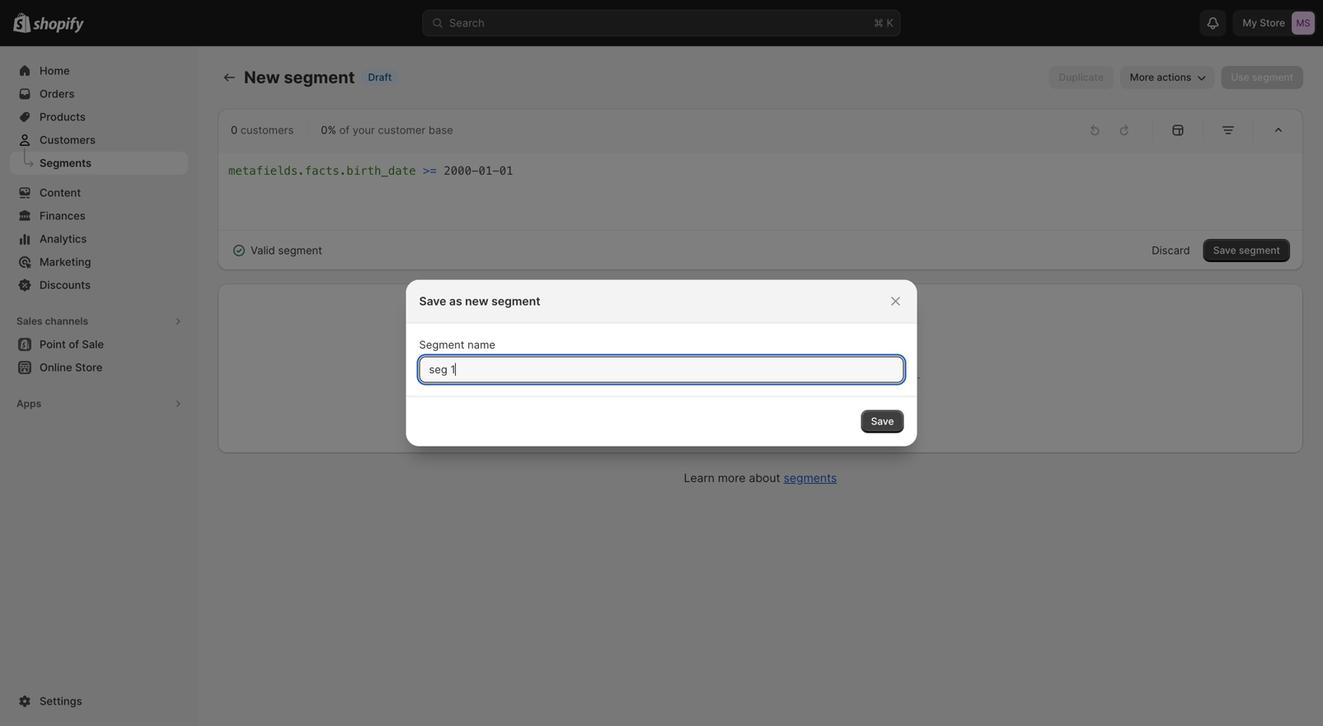 Task type: vqa. For each thing, say whether or not it's contained in the screenshot.
name
yes



Task type: describe. For each thing, give the bounding box(es) containing it.
of
[[340, 124, 350, 137]]

segment inside try changing the segment criteria to view matching customers. learn more about
[[690, 369, 734, 381]]

segment inside button
[[1240, 245, 1281, 257]]

apps button
[[10, 393, 188, 416]]

this
[[789, 339, 810, 353]]

discard button
[[1143, 239, 1201, 262]]

customers.
[[865, 369, 921, 381]]

your
[[353, 124, 375, 137]]

segmentation. link
[[771, 385, 843, 398]]

discounts link
[[10, 274, 188, 297]]

try
[[601, 369, 617, 381]]

draft
[[368, 71, 392, 83]]

customers for no
[[638, 339, 696, 353]]

matching
[[815, 369, 862, 381]]

save segment button
[[1204, 239, 1291, 262]]

0%
[[321, 124, 337, 137]]

segments
[[40, 157, 91, 169]]

learn inside try changing the segment criteria to view matching customers. learn more about
[[678, 385, 707, 398]]

save as new segment dialog
[[0, 280, 1324, 447]]

search
[[450, 16, 485, 29]]

settings
[[40, 695, 82, 708]]

valid segment alert
[[218, 231, 336, 271]]

new segment
[[244, 67, 355, 87]]

currently
[[699, 339, 749, 353]]

changing
[[620, 369, 667, 381]]

0 vertical spatial criteria
[[864, 339, 903, 353]]

segmentation.
[[771, 385, 843, 398]]

new
[[465, 294, 489, 308]]

discard
[[1152, 244, 1191, 257]]

0
[[231, 124, 238, 137]]

settings link
[[10, 690, 188, 713]]

to
[[775, 369, 785, 381]]

⌘
[[874, 16, 884, 29]]

customer
[[378, 124, 426, 137]]

view
[[788, 369, 812, 381]]

about inside try changing the segment criteria to view matching customers. learn more about
[[739, 385, 768, 398]]

save segment
[[1214, 245, 1281, 257]]

shopify image
[[33, 17, 84, 33]]

home
[[40, 64, 70, 77]]

learn more about segments
[[684, 471, 837, 485]]

0 customers
[[231, 124, 294, 137]]

0% of your customer base
[[321, 124, 453, 137]]

discounts
[[40, 279, 91, 292]]

the
[[670, 369, 687, 381]]

segments
[[784, 471, 837, 485]]

save button
[[862, 410, 904, 433]]

1 vertical spatial learn
[[684, 471, 715, 485]]

base
[[429, 124, 453, 137]]

1 vertical spatial about
[[749, 471, 781, 485]]

segment name
[[419, 339, 496, 351]]

apps
[[16, 398, 41, 410]]

criteria inside try changing the segment criteria to view matching customers. learn more about
[[737, 369, 772, 381]]



Task type: locate. For each thing, give the bounding box(es) containing it.
segment inside dialog
[[492, 294, 541, 308]]

save down customers.
[[871, 416, 895, 428]]

save for save as new segment
[[419, 294, 447, 308]]

segment
[[419, 339, 465, 351]]

save
[[1214, 245, 1237, 257], [419, 294, 447, 308], [871, 416, 895, 428]]

customers right 0
[[241, 124, 294, 137]]

criteria
[[864, 339, 903, 353], [737, 369, 772, 381]]

1 vertical spatial criteria
[[737, 369, 772, 381]]

criteria up customers.
[[864, 339, 903, 353]]

Segment name text field
[[419, 357, 904, 383]]

save left as
[[419, 294, 447, 308]]

customers up segment name text box
[[638, 339, 696, 353]]

0 vertical spatial learn
[[678, 385, 707, 398]]

segment
[[284, 67, 355, 87], [278, 244, 322, 257], [1240, 245, 1281, 257], [492, 294, 541, 308], [813, 339, 861, 353], [690, 369, 734, 381]]

criteria left to at the right bottom
[[737, 369, 772, 381]]

more
[[710, 385, 736, 398], [718, 471, 746, 485]]

segment inside alert
[[278, 244, 322, 257]]

save right discard
[[1214, 245, 1237, 257]]

1 vertical spatial more
[[718, 471, 746, 485]]

customers link
[[10, 129, 188, 152]]

sales
[[16, 315, 42, 327]]

valid segment
[[251, 244, 322, 257]]

1 horizontal spatial criteria
[[864, 339, 903, 353]]

1 vertical spatial customers
[[638, 339, 696, 353]]

⌘ k
[[874, 16, 894, 29]]

more inside try changing the segment criteria to view matching customers. learn more about
[[710, 385, 736, 398]]

save for save segment
[[1214, 245, 1237, 257]]

2 horizontal spatial save
[[1214, 245, 1237, 257]]

k
[[887, 16, 894, 29]]

0 horizontal spatial save
[[419, 294, 447, 308]]

0 horizontal spatial criteria
[[737, 369, 772, 381]]

channels
[[45, 315, 88, 327]]

2 vertical spatial save
[[871, 416, 895, 428]]

0 vertical spatial more
[[710, 385, 736, 398]]

try changing the segment criteria to view matching customers. learn more about
[[601, 369, 921, 398]]

0 vertical spatial customers
[[241, 124, 294, 137]]

1 vertical spatial save
[[419, 294, 447, 308]]

sales channels button
[[10, 310, 188, 333]]

match
[[752, 339, 786, 353]]

0 vertical spatial save
[[1214, 245, 1237, 257]]

customers for 0
[[241, 124, 294, 137]]

save as new segment
[[419, 294, 541, 308]]

home link
[[10, 59, 188, 82]]

0 horizontal spatial customers
[[241, 124, 294, 137]]

customers
[[40, 134, 96, 146]]

name
[[468, 339, 496, 351]]

no
[[619, 339, 635, 353]]

learn
[[678, 385, 707, 398], [684, 471, 715, 485]]

more down currently
[[710, 385, 736, 398]]

segments link
[[784, 471, 837, 485]]

as
[[449, 294, 462, 308]]

about left segments link
[[749, 471, 781, 485]]

about down no customers currently match this segment criteria
[[739, 385, 768, 398]]

no customers currently match this segment criteria
[[619, 339, 903, 353]]

new
[[244, 67, 280, 87]]

valid
[[251, 244, 275, 257]]

about
[[739, 385, 768, 398], [749, 471, 781, 485]]

1 horizontal spatial customers
[[638, 339, 696, 353]]

0 vertical spatial about
[[739, 385, 768, 398]]

segments link
[[10, 152, 188, 175]]

1 horizontal spatial save
[[871, 416, 895, 428]]

customers
[[241, 124, 294, 137], [638, 339, 696, 353]]

more left segments link
[[718, 471, 746, 485]]

sales channels
[[16, 315, 88, 327]]



